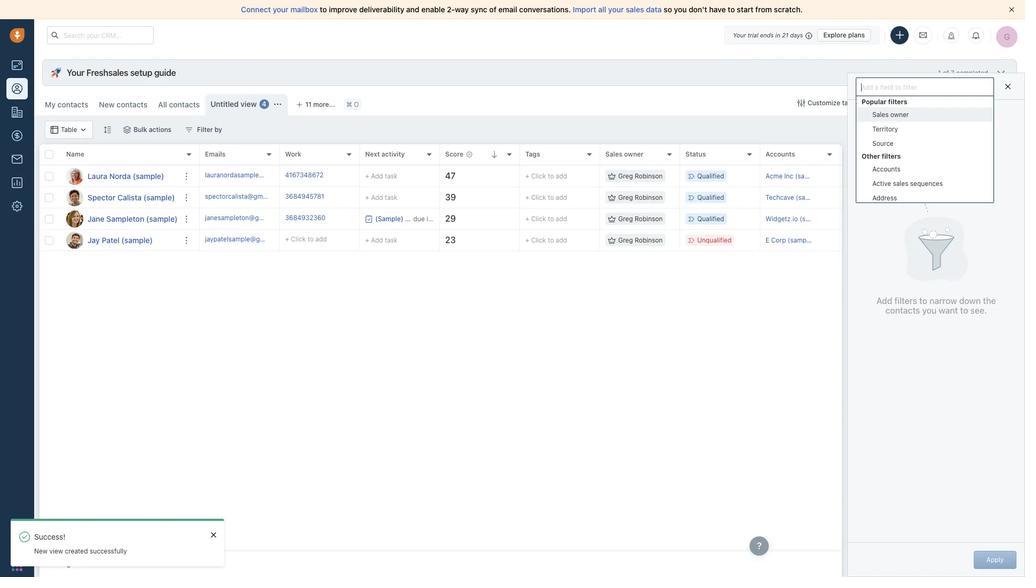 Task type: describe. For each thing, give the bounding box(es) containing it.
explore plans link
[[818, 29, 871, 41]]

untitled view 4
[[211, 99, 267, 108]]

press space to select this row. row containing 29
[[200, 208, 862, 230]]

0 horizontal spatial owner
[[625, 150, 644, 158]]

freshsales
[[86, 68, 128, 77]]

connect
[[241, 5, 271, 14]]

add a field to filter button
[[857, 77, 995, 95]]

view for untitled
[[241, 99, 257, 108]]

greg for 29
[[619, 215, 633, 223]]

e
[[766, 236, 770, 244]]

lauranordasample@gmail.com link
[[205, 170, 296, 182]]

import all your sales data link
[[573, 5, 664, 14]]

Add a field to filter search field
[[859, 80, 992, 95]]

new for new contacts
[[99, 100, 115, 109]]

jane
[[88, 214, 105, 223]]

patel
[[102, 235, 120, 244]]

deliverability
[[359, 5, 405, 14]]

11 more... button
[[291, 97, 341, 112]]

29
[[446, 214, 456, 223]]

4167348672
[[285, 171, 324, 179]]

and
[[407, 5, 420, 14]]

you inside add filters to narrow down the contacts you want to see.
[[923, 306, 937, 315]]

email image
[[920, 31, 928, 40]]

0 horizontal spatial 4
[[93, 560, 97, 568]]

norda
[[109, 171, 131, 180]]

press space to select this row. row containing spector calista (sample)
[[40, 187, 200, 208]]

accounts inside 'option'
[[873, 165, 901, 173]]

1 vertical spatial sales owner
[[606, 150, 644, 158]]

down
[[960, 296, 982, 306]]

option containing other filters
[[857, 150, 994, 577]]

owner inside "sales owner" option
[[891, 110, 910, 118]]

by
[[215, 126, 222, 134]]

territory
[[873, 125, 899, 133]]

option containing popular filters
[[857, 96, 994, 150]]

import inside button
[[885, 99, 906, 107]]

task for 47
[[385, 172, 398, 180]]

+ click to add for 39
[[526, 193, 568, 201]]

+ click to add for 47
[[526, 172, 568, 180]]

robinson for 47
[[635, 172, 663, 180]]

name row
[[40, 144, 200, 166]]

spector calista (sample) link
[[88, 192, 175, 203]]

filter
[[197, 126, 213, 134]]

import contacts button
[[871, 94, 940, 112]]

filters for other
[[882, 152, 902, 160]]

cell for 23
[[841, 230, 862, 251]]

23
[[446, 235, 456, 245]]

more...
[[313, 100, 335, 108]]

table button
[[45, 121, 93, 139]]

qualified for 29
[[698, 215, 725, 223]]

so
[[664, 5, 673, 14]]

new contacts
[[99, 100, 148, 109]]

1–4
[[72, 560, 83, 568]]

untitled
[[211, 99, 239, 108]]

from
[[756, 5, 773, 14]]

group for other filters
[[857, 162, 994, 577]]

(sample) for e corp (sample)
[[788, 236, 815, 244]]

spector
[[88, 193, 116, 202]]

close image
[[1010, 7, 1015, 12]]

add inside dropdown button
[[862, 82, 874, 90]]

⌘
[[347, 101, 352, 109]]

press space to select this row. row containing laura norda (sample)
[[40, 166, 200, 187]]

improve
[[329, 5, 358, 14]]

name
[[66, 150, 84, 158]]

greg robinson for 39
[[619, 193, 663, 201]]

unqualified
[[698, 236, 732, 244]]

0 horizontal spatial sales
[[606, 150, 623, 158]]

acme inc (sample)
[[766, 172, 822, 180]]

click for 39
[[532, 193, 546, 201]]

jane sampleton (sample) link
[[88, 213, 178, 224]]

bulk
[[134, 126, 147, 134]]

+ add task for 39
[[365, 193, 398, 201]]

have
[[710, 5, 726, 14]]

greg for 23
[[619, 236, 633, 244]]

e corp (sample) link
[[766, 236, 815, 244]]

cell for 29
[[841, 208, 862, 229]]

laura
[[88, 171, 107, 180]]

1
[[939, 69, 942, 77]]

import contacts
[[885, 99, 934, 107]]

0 horizontal spatial accounts
[[766, 150, 796, 158]]

press space to select this row. row containing 23
[[200, 230, 862, 251]]

style_myh0__igzzd8unmi image
[[104, 126, 111, 133]]

press space to select this row. row containing jay patel (sample)
[[40, 230, 200, 251]]

address option
[[857, 190, 994, 205]]

j image
[[66, 210, 83, 227]]

explore plans
[[824, 31, 866, 39]]

greg robinson for 29
[[619, 215, 663, 223]]

Search your CRM... text field
[[47, 26, 154, 44]]

filter
[[904, 82, 918, 90]]

ends
[[761, 31, 774, 38]]

task for 23
[[385, 236, 398, 244]]

(sample) for acme inc (sample)
[[796, 172, 822, 180]]

emails
[[205, 150, 226, 158]]

+ click to add for 23
[[526, 236, 568, 244]]

other
[[862, 152, 881, 160]]

work
[[285, 150, 302, 158]]

other filters
[[862, 152, 902, 160]]

lauranordasample@gmail.com
[[205, 171, 296, 179]]

untitled view link
[[211, 99, 257, 110]]

contacts for new contacts
[[117, 100, 148, 109]]

greg for 47
[[619, 172, 633, 180]]

o
[[354, 101, 359, 109]]

+ add task for 23
[[365, 236, 398, 244]]

accounts option
[[857, 162, 994, 176]]

contacts for import contacts
[[907, 99, 934, 107]]

see.
[[971, 306, 988, 315]]

next activity
[[365, 150, 405, 158]]

cell for 47
[[841, 166, 862, 186]]

actions
[[149, 126, 172, 134]]

sales owner option
[[857, 107, 994, 122]]

bulk actions button
[[117, 121, 179, 139]]

table
[[843, 99, 858, 107]]

data
[[647, 5, 662, 14]]

all
[[158, 100, 167, 109]]

add for 47
[[556, 172, 568, 180]]

3684932360 link
[[285, 213, 326, 224]]

add filters to narrow down the contacts you want to see.
[[877, 296, 997, 315]]

conversations.
[[520, 5, 571, 14]]

corp
[[772, 236, 787, 244]]

cell for 39
[[841, 187, 862, 208]]

click for 47
[[532, 172, 546, 180]]

setup
[[130, 68, 152, 77]]

sales owner inside option
[[873, 110, 910, 118]]

created
[[65, 547, 88, 555]]

grid containing 47
[[40, 143, 862, 551]]

group for popular filters
[[857, 107, 994, 150]]

s image
[[66, 189, 83, 206]]

robinson for 23
[[635, 236, 663, 244]]

active sales sequences option
[[857, 176, 994, 190]]

territory option
[[857, 122, 994, 136]]

techcave (sample) link
[[766, 193, 823, 201]]

(sample) for jay patel (sample)
[[121, 235, 153, 244]]

techcave
[[766, 193, 795, 201]]

sampleton
[[107, 214, 144, 223]]

spectorcalista@gmail.com
[[205, 192, 285, 200]]

techcave (sample)
[[766, 193, 823, 201]]

connect your mailbox to improve deliverability and enable 2-way sync of email conversations. import all your sales data so you don't have to start from scratch.
[[241, 5, 803, 14]]

filter by
[[197, 126, 222, 134]]

l image
[[66, 168, 83, 185]]

2-
[[447, 5, 455, 14]]



Task type: locate. For each thing, give the bounding box(es) containing it.
customize table button
[[791, 94, 865, 112]]

3 cell from the top
[[841, 208, 862, 229]]

add contact
[[978, 99, 1015, 107]]

all
[[599, 5, 607, 14]]

+ add task
[[365, 172, 398, 180], [365, 193, 398, 201], [365, 236, 398, 244]]

4 greg from the top
[[619, 236, 633, 244]]

+ click to add for 29
[[526, 215, 568, 223]]

add inside add filters to narrow down the contacts you want to see.
[[877, 296, 893, 306]]

0 vertical spatial owner
[[891, 110, 910, 118]]

greg robinson for 23
[[619, 236, 663, 244]]

container_wx8msf4aqz5i3rn1 image inside 'customize table' button
[[798, 99, 806, 107]]

import left all
[[573, 5, 597, 14]]

all contacts
[[158, 100, 200, 109]]

1 horizontal spatial view
[[241, 99, 257, 108]]

0 horizontal spatial new
[[34, 547, 48, 555]]

2 greg robinson from the top
[[619, 193, 663, 201]]

list box
[[857, 95, 995, 577]]

customize table
[[808, 99, 858, 107]]

3684932360
[[285, 214, 326, 222]]

press space to select this row. row containing 39
[[200, 187, 862, 208]]

group containing accounts
[[857, 162, 994, 577]]

0 vertical spatial qualified
[[698, 172, 725, 180]]

qualified for 47
[[698, 172, 725, 180]]

0 vertical spatial accounts
[[766, 150, 796, 158]]

source option
[[857, 136, 994, 150]]

filters down add a field to filter
[[889, 98, 908, 106]]

contacts for all contacts
[[169, 100, 200, 109]]

(sample) inside spector calista (sample) link
[[144, 193, 175, 202]]

view
[[241, 99, 257, 108], [49, 547, 63, 555]]

1 + click to add from the top
[[526, 172, 568, 180]]

3 greg robinson from the top
[[619, 215, 663, 223]]

greg robinson
[[619, 172, 663, 180], [619, 193, 663, 201], [619, 215, 663, 223], [619, 236, 663, 244]]

0 vertical spatial your
[[734, 31, 747, 38]]

add for 23
[[556, 236, 568, 244]]

1 row group from the left
[[40, 166, 200, 251]]

contacts for my contacts
[[58, 100, 88, 109]]

2 option from the top
[[857, 150, 994, 577]]

in
[[776, 31, 781, 38]]

1 vertical spatial import
[[885, 99, 906, 107]]

1 horizontal spatial your
[[609, 5, 624, 14]]

task for 39
[[385, 193, 398, 201]]

1 greg robinson from the top
[[619, 172, 663, 180]]

1 + add task from the top
[[365, 172, 398, 180]]

new up style_myh0__igzzd8unmi image
[[99, 100, 115, 109]]

3684945781 link
[[285, 192, 324, 203]]

new contacts button
[[94, 94, 153, 115], [99, 100, 148, 109]]

container_wx8msf4aqz5i3rn1 image inside the bulk actions button
[[124, 126, 131, 134]]

owner
[[891, 110, 910, 118], [625, 150, 644, 158]]

press space to select this row. row containing jane sampleton (sample)
[[40, 208, 200, 230]]

1 vertical spatial your
[[67, 68, 85, 77]]

1 vertical spatial group
[[857, 162, 994, 577]]

4
[[262, 100, 267, 108], [93, 560, 97, 568]]

successfully
[[90, 547, 127, 555]]

jay
[[88, 235, 100, 244]]

3 + click to add from the top
[[526, 215, 568, 223]]

11
[[306, 100, 312, 108]]

row group containing laura norda (sample)
[[40, 166, 200, 251]]

your for your trial ends in 21 days
[[734, 31, 747, 38]]

widgetz.io (sample)
[[766, 215, 827, 223]]

contacts up bulk
[[117, 100, 148, 109]]

2 row group from the left
[[200, 166, 862, 251]]

(sample) right inc
[[796, 172, 822, 180]]

0 vertical spatial new
[[99, 100, 115, 109]]

days
[[791, 31, 804, 38]]

greg robinson for 47
[[619, 172, 663, 180]]

1 horizontal spatial your
[[734, 31, 747, 38]]

1 horizontal spatial sales owner
[[873, 110, 910, 118]]

trial
[[748, 31, 759, 38]]

0 vertical spatial sales owner
[[873, 110, 910, 118]]

1 vertical spatial task
[[385, 193, 398, 201]]

janesampleton@gmail.com
[[205, 214, 286, 222]]

your
[[734, 31, 747, 38], [67, 68, 85, 77]]

score
[[446, 150, 464, 158]]

(sample) down jane sampleton (sample) link
[[121, 235, 153, 244]]

2 robinson from the top
[[635, 193, 663, 201]]

0 vertical spatial you
[[675, 5, 687, 14]]

2 group from the top
[[857, 162, 994, 577]]

3 + add task from the top
[[365, 236, 398, 244]]

name column header
[[61, 144, 200, 166]]

add for 39
[[556, 193, 568, 201]]

⌘ o
[[347, 101, 359, 109]]

accounts down other filters at the right of the page
[[873, 165, 901, 173]]

2 vertical spatial qualified
[[698, 215, 725, 223]]

import down add a field to filter
[[885, 99, 906, 107]]

1 vertical spatial accounts
[[873, 165, 901, 173]]

1 vertical spatial sales
[[894, 179, 909, 187]]

0 vertical spatial task
[[385, 172, 398, 180]]

2 cell from the top
[[841, 187, 862, 208]]

(sample) down "widgetz.io (sample)"
[[788, 236, 815, 244]]

list box containing popular filters
[[857, 95, 995, 577]]

0 horizontal spatial of
[[85, 560, 91, 568]]

option
[[857, 96, 994, 150], [857, 150, 994, 577]]

my contacts
[[45, 100, 88, 109]]

1 vertical spatial owner
[[625, 150, 644, 158]]

your trial ends in 21 days
[[734, 31, 804, 38]]

qualified for 39
[[698, 193, 725, 201]]

of right 1
[[944, 69, 950, 77]]

0 horizontal spatial sales owner
[[606, 150, 644, 158]]

view right untitled
[[241, 99, 257, 108]]

click for 29
[[532, 215, 546, 223]]

group containing sales owner
[[857, 107, 994, 150]]

click
[[532, 172, 546, 180], [532, 193, 546, 201], [532, 215, 546, 223], [291, 235, 306, 243], [532, 236, 546, 244]]

0 vertical spatial sales
[[873, 110, 889, 118]]

1 vertical spatial new
[[34, 547, 48, 555]]

acme
[[766, 172, 783, 180]]

2 vertical spatial + add task
[[365, 236, 398, 244]]

you right so at the top right of the page
[[675, 5, 687, 14]]

1 of 7 completed
[[939, 69, 989, 77]]

1 horizontal spatial sales
[[894, 179, 909, 187]]

2 your from the left
[[609, 5, 624, 14]]

39
[[446, 192, 456, 202]]

of right 1–4
[[85, 560, 91, 568]]

robinson for 29
[[635, 215, 663, 223]]

a
[[876, 82, 880, 90]]

j image
[[66, 232, 83, 249]]

cell
[[841, 166, 862, 186], [841, 187, 862, 208], [841, 208, 862, 229], [841, 230, 862, 251]]

jaypatelsample@gmail.com link
[[205, 234, 287, 246]]

4 robinson from the top
[[635, 236, 663, 244]]

2 vertical spatial task
[[385, 236, 398, 244]]

1 horizontal spatial owner
[[891, 110, 910, 118]]

sales inside 'option'
[[894, 179, 909, 187]]

you left want at right bottom
[[923, 306, 937, 315]]

(sample) inside laura norda (sample) link
[[133, 171, 164, 180]]

janesampleton@gmail.com link
[[205, 213, 286, 224]]

0 vertical spatial view
[[241, 99, 257, 108]]

1 qualified from the top
[[698, 172, 725, 180]]

grid
[[40, 143, 862, 551]]

1 cell from the top
[[841, 166, 862, 186]]

add inside button
[[978, 99, 990, 107]]

4 right untitled view link
[[262, 100, 267, 108]]

(sample) up spector calista (sample)
[[133, 171, 164, 180]]

0 vertical spatial + add task
[[365, 172, 398, 180]]

active
[[873, 179, 892, 187]]

1 vertical spatial + add task
[[365, 193, 398, 201]]

jaypatelsample@gmail.com + click to add
[[205, 235, 327, 243]]

way
[[455, 5, 469, 14]]

inc
[[785, 172, 794, 180]]

(sample) inside jay patel (sample) link
[[121, 235, 153, 244]]

2 + add task from the top
[[365, 193, 398, 201]]

connect your mailbox link
[[241, 5, 320, 14]]

freshworks switcher image
[[12, 560, 22, 571]]

1 vertical spatial qualified
[[698, 193, 725, 201]]

0 vertical spatial sales
[[626, 5, 645, 14]]

(sample) inside jane sampleton (sample) link
[[146, 214, 178, 223]]

0 vertical spatial import
[[573, 5, 597, 14]]

4 + click to add from the top
[[526, 236, 568, 244]]

press space to select this row. row containing 47
[[200, 166, 862, 187]]

view up showing
[[49, 547, 63, 555]]

to inside dropdown button
[[896, 82, 903, 90]]

source
[[873, 139, 894, 147]]

of
[[490, 5, 497, 14], [944, 69, 950, 77], [85, 560, 91, 568]]

3 greg from the top
[[619, 215, 633, 223]]

filters for popular
[[889, 98, 908, 106]]

1 horizontal spatial import
[[885, 99, 906, 107]]

laura norda (sample) link
[[88, 171, 164, 181]]

filters down the source on the right top of page
[[882, 152, 902, 160]]

3 task from the top
[[385, 236, 398, 244]]

filters for add
[[895, 296, 918, 306]]

0 horizontal spatial view
[[49, 547, 63, 555]]

0 vertical spatial of
[[490, 5, 497, 14]]

1 vertical spatial view
[[49, 547, 63, 555]]

0 vertical spatial group
[[857, 107, 994, 150]]

laura norda (sample)
[[88, 171, 164, 180]]

4167348672 link
[[285, 170, 324, 182]]

2 horizontal spatial of
[[944, 69, 950, 77]]

1 task from the top
[[385, 172, 398, 180]]

start
[[737, 5, 754, 14]]

scratch.
[[775, 5, 803, 14]]

click for 23
[[532, 236, 546, 244]]

4 greg robinson from the top
[[619, 236, 663, 244]]

next
[[365, 150, 380, 158]]

spectorcalista@gmail.com link
[[205, 192, 285, 203]]

11 more...
[[306, 100, 335, 108]]

1 horizontal spatial accounts
[[873, 165, 901, 173]]

accounts
[[766, 150, 796, 158], [873, 165, 901, 173]]

1 greg from the top
[[619, 172, 633, 180]]

1 horizontal spatial new
[[99, 100, 115, 109]]

narrow
[[930, 296, 958, 306]]

row group
[[40, 166, 200, 251], [200, 166, 862, 251]]

phone image
[[12, 536, 22, 547]]

contacts right my
[[58, 100, 88, 109]]

contact
[[992, 99, 1015, 107]]

active sales sequences
[[873, 179, 944, 187]]

2 greg from the top
[[619, 193, 633, 201]]

container_wx8msf4aqz5i3rn1 image inside filter by button
[[185, 126, 193, 134]]

+ add task for 47
[[365, 172, 398, 180]]

1 horizontal spatial you
[[923, 306, 937, 315]]

showing
[[45, 560, 71, 568]]

3 qualified from the top
[[698, 215, 725, 223]]

contacts up "sales owner" option
[[907, 99, 934, 107]]

0 horizontal spatial sales
[[626, 5, 645, 14]]

0 horizontal spatial your
[[67, 68, 85, 77]]

phone element
[[6, 531, 28, 552]]

status
[[686, 150, 707, 158]]

0 horizontal spatial import
[[573, 5, 597, 14]]

container_wx8msf4aqz5i3rn1 image
[[798, 99, 806, 107], [274, 100, 282, 108], [185, 126, 193, 134], [609, 172, 616, 180], [609, 194, 616, 201], [609, 236, 616, 244]]

your left the mailbox
[[273, 5, 289, 14]]

sales left data
[[626, 5, 645, 14]]

add
[[556, 172, 568, 180], [556, 193, 568, 201], [556, 215, 568, 223], [316, 235, 327, 243], [556, 236, 568, 244]]

new for new view created successfully
[[34, 547, 48, 555]]

1 vertical spatial you
[[923, 306, 937, 315]]

0 vertical spatial 4
[[262, 100, 267, 108]]

sales inside "sales owner" option
[[873, 110, 889, 118]]

0 vertical spatial filters
[[889, 98, 908, 106]]

sales
[[873, 110, 889, 118], [606, 150, 623, 158]]

new view created successfully
[[34, 547, 127, 555]]

contacts right the all
[[169, 100, 200, 109]]

4 cell from the top
[[841, 230, 862, 251]]

4 right 1–4
[[93, 560, 97, 568]]

showing 1–4 of 4
[[45, 560, 97, 568]]

1 vertical spatial of
[[944, 69, 950, 77]]

4 inside untitled view 4
[[262, 100, 267, 108]]

of right 'sync'
[[490, 5, 497, 14]]

greg
[[619, 172, 633, 180], [619, 193, 633, 201], [619, 215, 633, 223], [619, 236, 633, 244]]

you
[[675, 5, 687, 14], [923, 306, 937, 315]]

(sample) for laura norda (sample)
[[133, 171, 164, 180]]

add a field to filter
[[862, 82, 918, 90]]

add
[[862, 82, 874, 90], [978, 99, 990, 107], [371, 172, 383, 180], [371, 193, 383, 201], [371, 236, 383, 244], [877, 296, 893, 306]]

new
[[99, 100, 115, 109], [34, 547, 48, 555]]

1 horizontal spatial 4
[[262, 100, 267, 108]]

0 horizontal spatial your
[[273, 5, 289, 14]]

new down success! at the left of page
[[34, 547, 48, 555]]

21
[[783, 31, 789, 38]]

sales right active
[[894, 179, 909, 187]]

2 vertical spatial of
[[85, 560, 91, 568]]

customize
[[808, 99, 841, 107]]

robinson for 39
[[635, 193, 663, 201]]

close image
[[211, 532, 216, 538]]

filters inside add filters to narrow down the contacts you want to see.
[[895, 296, 918, 306]]

2 vertical spatial filters
[[895, 296, 918, 306]]

1 robinson from the top
[[635, 172, 663, 180]]

my
[[45, 100, 56, 109]]

contacts inside add filters to narrow down the contacts you want to see.
[[886, 306, 921, 315]]

jay patel (sample)
[[88, 235, 153, 244]]

your left the freshsales
[[67, 68, 85, 77]]

greg for 39
[[619, 193, 633, 201]]

import contacts group
[[871, 94, 958, 112]]

accounts up the acme at the top of the page
[[766, 150, 796, 158]]

your right all
[[609, 5, 624, 14]]

1 vertical spatial sales
[[606, 150, 623, 158]]

1 vertical spatial filters
[[882, 152, 902, 160]]

group
[[857, 107, 994, 150], [857, 162, 994, 577]]

1 group from the top
[[857, 107, 994, 150]]

1 vertical spatial 4
[[93, 560, 97, 568]]

press space to select this row. row
[[40, 166, 200, 187], [200, 166, 862, 187], [40, 187, 200, 208], [200, 187, 862, 208], [40, 208, 200, 230], [200, 208, 862, 230], [40, 230, 200, 251], [200, 230, 862, 251]]

1 option from the top
[[857, 96, 994, 150]]

qualified
[[698, 172, 725, 180], [698, 193, 725, 201], [698, 215, 725, 223]]

container_wx8msf4aqz5i3rn1 image
[[51, 126, 58, 134], [80, 126, 87, 134], [124, 126, 131, 134], [365, 215, 373, 223], [609, 215, 616, 223]]

(sample) down "techcave (sample)" link
[[800, 215, 827, 223]]

(sample) right sampleton
[[146, 214, 178, 223]]

1 horizontal spatial sales
[[873, 110, 889, 118]]

3 robinson from the top
[[635, 215, 663, 223]]

row group containing 47
[[200, 166, 862, 251]]

contacts inside import contacts button
[[907, 99, 934, 107]]

contacts left the narrow
[[886, 306, 921, 315]]

2 + click to add from the top
[[526, 193, 568, 201]]

2 task from the top
[[385, 193, 398, 201]]

2 qualified from the top
[[698, 193, 725, 201]]

sales
[[626, 5, 645, 14], [894, 179, 909, 187]]

your left trial at top right
[[734, 31, 747, 38]]

(sample) for spector calista (sample)
[[144, 193, 175, 202]]

0 horizontal spatial you
[[675, 5, 687, 14]]

+
[[365, 172, 370, 180], [526, 172, 530, 180], [365, 193, 370, 201], [526, 193, 530, 201], [526, 215, 530, 223], [285, 235, 289, 243], [365, 236, 370, 244], [526, 236, 530, 244]]

your for your freshsales setup guide
[[67, 68, 85, 77]]

(sample) up widgetz.io (sample) link
[[797, 193, 823, 201]]

field
[[882, 82, 895, 90]]

filters left the narrow
[[895, 296, 918, 306]]

1 horizontal spatial of
[[490, 5, 497, 14]]

(sample) for jane sampleton (sample)
[[146, 214, 178, 223]]

1 your from the left
[[273, 5, 289, 14]]

add for 29
[[556, 215, 568, 223]]

(sample)
[[133, 171, 164, 180], [796, 172, 822, 180], [144, 193, 175, 202], [797, 193, 823, 201], [146, 214, 178, 223], [800, 215, 827, 223], [121, 235, 153, 244], [788, 236, 815, 244]]

the
[[984, 296, 997, 306]]

(sample) right calista
[[144, 193, 175, 202]]

filter by button
[[179, 121, 229, 139]]

view for new
[[49, 547, 63, 555]]



Task type: vqa. For each thing, say whether or not it's contained in the screenshot.
container_WX8MsF4aQZ5i3RN1 icon corresponding to Table
no



